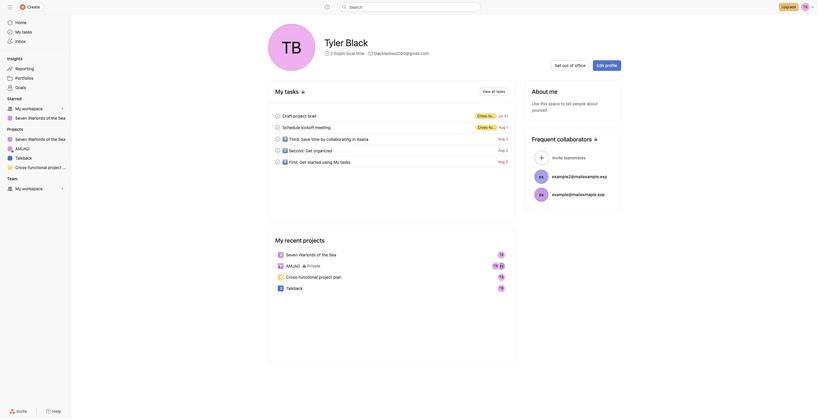 Task type: describe. For each thing, give the bounding box(es) containing it.
tb for cross-functional project plan
[[499, 275, 504, 280]]

about me
[[532, 88, 558, 95]]

2️⃣
[[282, 148, 288, 153]]

starred element
[[0, 94, 71, 124]]

inbox link
[[4, 37, 67, 46]]

invite teammates button
[[525, 148, 621, 168]]

see details, my workspace image inside starred element
[[61, 107, 64, 111]]

of inside set out of office button
[[570, 63, 574, 68]]

completed checkbox for schedule
[[274, 124, 281, 131]]

1 horizontal spatial functional
[[299, 275, 318, 280]]

team
[[7, 176, 18, 181]]

get for started
[[299, 160, 306, 165]]

office
[[575, 63, 586, 68]]

list image
[[279, 276, 282, 279]]

tb for seven warlords of the sea
[[499, 253, 504, 257]]

by
[[321, 137, 325, 142]]

the for 1st seven warlords of the sea link from the bottom of the page
[[51, 137, 57, 142]]

yourself.
[[532, 108, 548, 113]]

third:
[[289, 137, 300, 142]]

create
[[27, 4, 40, 9]]

0 horizontal spatial project
[[48, 165, 61, 170]]

aug 2 button for in
[[498, 137, 508, 141]]

starred
[[7, 96, 22, 101]]

reporting link
[[4, 64, 67, 74]]

2 aug 2 from the top
[[498, 148, 508, 153]]

tyler black
[[325, 37, 368, 48]]

my for my workspace link within "teams" element
[[15, 186, 21, 191]]

completed checkbox for 2️⃣
[[274, 147, 281, 154]]

portfolios
[[15, 76, 33, 81]]

out
[[563, 63, 569, 68]]

ex for example@mailexmaple.exp
[[539, 192, 544, 197]]

aug 1
[[499, 125, 508, 130]]

my for my workspace link within the starred element
[[15, 106, 21, 111]]

see details, my workspace image inside "teams" element
[[61, 187, 64, 191]]

completed image
[[274, 124, 281, 131]]

history image
[[325, 5, 330, 9]]

the for seven warlords of the sea link in starred element
[[51, 116, 57, 121]]

local
[[346, 51, 355, 56]]

schedule
[[282, 125, 300, 130]]

my right using
[[333, 160, 339, 165]]

insights
[[7, 56, 22, 61]]

people
[[573, 101, 586, 106]]

using
[[322, 160, 332, 165]]

started
[[307, 160, 321, 165]]

projects element
[[0, 124, 71, 174]]

blacklashes1000@gmail.com
[[374, 51, 429, 56]]

aug 2 button for tasks
[[498, 160, 508, 164]]

2 vertical spatial ex
[[500, 264, 503, 268]]

organized
[[313, 148, 332, 153]]

view all tasks button
[[480, 88, 508, 96]]

first:
[[289, 160, 298, 165]]

0 vertical spatial project
[[293, 114, 307, 119]]

schedule kickoff meeting
[[282, 125, 331, 130]]

aug for 2️⃣ second: get organized
[[498, 148, 505, 153]]

ex for example2@mailexample.exp
[[539, 174, 544, 179]]

2️⃣ second: get organized
[[282, 148, 332, 153]]

invite
[[16, 409, 27, 414]]

my recent projects
[[275, 237, 325, 244]]

goals
[[15, 85, 26, 90]]

second:
[[289, 148, 304, 153]]

2:50pm
[[330, 51, 345, 56]]

projects button
[[0, 127, 23, 132]]

example@mailexmaple.exp
[[552, 192, 605, 197]]

my left recent projects
[[275, 237, 284, 244]]

inbox
[[15, 39, 26, 44]]

help button
[[42, 407, 65, 417]]

seven inside starred element
[[15, 116, 27, 121]]

asana
[[357, 137, 368, 142]]

all
[[492, 89, 496, 94]]

set out of office button
[[551, 60, 590, 71]]

1 vertical spatial plan
[[333, 275, 341, 280]]

tell
[[566, 101, 572, 106]]

cross-functional project plan link
[[4, 163, 71, 173]]

1
[[506, 125, 508, 130]]

set
[[555, 63, 562, 68]]

completed image for 3️⃣
[[274, 136, 281, 143]]

use
[[532, 101, 540, 106]]

1️⃣ first: get started using my tasks
[[282, 160, 350, 165]]

1 vertical spatial cross-functional project plan
[[286, 275, 341, 280]]

about
[[587, 101, 598, 106]]

2:50pm local time
[[330, 51, 365, 56]]

list image for seven warlords of the sea
[[279, 253, 282, 257]]

my workspace link for see details, my workspace icon inside the starred element
[[4, 104, 67, 114]]

this
[[541, 101, 548, 106]]

projects
[[7, 127, 23, 132]]

tasks inside global element
[[22, 29, 32, 34]]

board image
[[279, 265, 282, 268]]

frequent collaborators
[[532, 136, 592, 143]]

brief
[[308, 114, 316, 119]]

amjad link
[[4, 144, 67, 154]]

seven warlords of the sea inside starred element
[[15, 116, 65, 121]]

2 seven warlords of the sea link from the top
[[4, 135, 67, 144]]

draft project brief
[[282, 114, 316, 119]]

1️⃣
[[282, 160, 288, 165]]

help
[[52, 409, 61, 414]]

plan inside projects element
[[63, 165, 71, 170]]

my workspace for my workspace link within the starred element
[[15, 106, 43, 111]]

sea inside starred element
[[58, 116, 65, 121]]

recent projects
[[285, 237, 325, 244]]

aug for 3️⃣ third: save time by collaborating in asana
[[498, 137, 505, 141]]

get for organized
[[306, 148, 312, 153]]

my workspace link for see details, my workspace icon in the "teams" element
[[4, 184, 67, 194]]

1 vertical spatial time
[[311, 137, 320, 142]]

2 vertical spatial seven warlords of the sea
[[286, 253, 336, 258]]

view
[[483, 89, 491, 94]]

1 horizontal spatial tasks
[[340, 160, 350, 165]]

2 vertical spatial warlords
[[299, 253, 316, 258]]

functional inside projects element
[[28, 165, 47, 170]]



Task type: vqa. For each thing, say whether or not it's contained in the screenshot.
the leftmost functional
yes



Task type: locate. For each thing, give the bounding box(es) containing it.
completed image
[[274, 113, 281, 120], [274, 136, 281, 143], [274, 147, 281, 154], [274, 159, 281, 166]]

1 horizontal spatial time
[[356, 51, 365, 56]]

my down starred
[[15, 106, 21, 111]]

get
[[306, 148, 312, 153], [299, 160, 306, 165]]

0 horizontal spatial talkback
[[15, 156, 32, 161]]

global element
[[0, 14, 71, 50]]

cross- inside projects element
[[15, 165, 28, 170]]

0 vertical spatial cross-functional project plan
[[15, 165, 71, 170]]

my workspace link down the 'goals' link
[[4, 104, 67, 114]]

2 vertical spatial the
[[322, 253, 328, 258]]

1 my workspace link from the top
[[4, 104, 67, 114]]

invite teammates
[[552, 155, 586, 160]]

completed image for 2️⃣
[[274, 147, 281, 154]]

2 workspace from the top
[[22, 186, 43, 191]]

0 vertical spatial cross-
[[15, 165, 28, 170]]

1 horizontal spatial cross-functional project plan
[[286, 275, 341, 280]]

my workspace for my workspace link within "teams" element
[[15, 186, 43, 191]]

warlords for seven warlords of the sea link in starred element
[[28, 116, 45, 121]]

2 for in
[[506, 137, 508, 141]]

1 vertical spatial aug 2 button
[[498, 148, 508, 153]]

0 vertical spatial list image
[[279, 253, 282, 257]]

aug 2 for tasks
[[498, 160, 508, 164]]

my workspace inside starred element
[[15, 106, 43, 111]]

team button
[[0, 176, 18, 182]]

list image for talkback
[[279, 287, 282, 291]]

my workspace link down cross-functional project plan link
[[4, 184, 67, 194]]

1 vertical spatial workspace
[[22, 186, 43, 191]]

view all tasks
[[483, 89, 505, 94]]

my up the inbox at the left
[[15, 29, 21, 34]]

completed checkbox left draft
[[274, 113, 281, 120]]

2 my workspace from the top
[[15, 186, 43, 191]]

1 vertical spatial aug 2
[[498, 148, 508, 153]]

my inside "teams" element
[[15, 186, 21, 191]]

1 vertical spatial project
[[48, 165, 61, 170]]

my for my tasks link at left top
[[15, 29, 21, 34]]

collaborating
[[326, 137, 351, 142]]

0 vertical spatial 2
[[506, 137, 508, 141]]

completed checkbox left 1️⃣
[[274, 159, 281, 166]]

save
[[301, 137, 310, 142]]

time left by
[[311, 137, 320, 142]]

seven warlords of the sea up projects
[[15, 116, 65, 121]]

seven
[[15, 116, 27, 121], [15, 137, 27, 142], [286, 253, 298, 258]]

my
[[15, 29, 21, 34], [15, 106, 21, 111], [333, 160, 339, 165], [15, 186, 21, 191], [275, 237, 284, 244]]

example2@mailexample.exp
[[552, 174, 607, 179]]

project
[[293, 114, 307, 119], [48, 165, 61, 170], [319, 275, 332, 280]]

the inside projects element
[[51, 137, 57, 142]]

workspace for see details, my workspace icon in the "teams" element
[[22, 186, 43, 191]]

invite button
[[6, 407, 31, 417]]

0 vertical spatial the
[[51, 116, 57, 121]]

Search tasks, projects, and more text field
[[340, 2, 481, 12]]

aug 2
[[498, 137, 508, 141], [498, 148, 508, 153], [498, 160, 508, 164]]

0 vertical spatial ex
[[539, 174, 544, 179]]

the inside starred element
[[51, 116, 57, 121]]

seven warlords of the sea up the private
[[286, 253, 336, 258]]

completed image left draft
[[274, 113, 281, 120]]

functional down talkback link
[[28, 165, 47, 170]]

seven warlords of the sea link inside starred element
[[4, 114, 67, 123]]

0 vertical spatial aug 2 button
[[498, 137, 508, 141]]

cross-functional project plan down talkback link
[[15, 165, 71, 170]]

3 aug 2 from the top
[[498, 160, 508, 164]]

tasks inside button
[[497, 89, 505, 94]]

0 vertical spatial get
[[306, 148, 312, 153]]

31
[[504, 114, 508, 118]]

1 vertical spatial cross-
[[286, 275, 299, 280]]

amjad right the board image
[[286, 264, 300, 269]]

talkback
[[15, 156, 32, 161], [286, 286, 303, 291]]

0 vertical spatial plan
[[63, 165, 71, 170]]

completed checkbox for 3️⃣
[[274, 136, 281, 143]]

2 vertical spatial project
[[319, 275, 332, 280]]

completed checkbox left 3️⃣
[[274, 136, 281, 143]]

amjad up talkback link
[[15, 146, 29, 151]]

warlords inside projects element
[[28, 137, 45, 142]]

teams element
[[0, 174, 71, 195]]

0 vertical spatial sea
[[58, 116, 65, 121]]

2 completed image from the top
[[274, 136, 281, 143]]

2 horizontal spatial tasks
[[497, 89, 505, 94]]

my tasks
[[15, 29, 32, 34]]

3 completed checkbox from the top
[[274, 159, 281, 166]]

portfolios link
[[4, 74, 67, 83]]

0 horizontal spatial cross-functional project plan
[[15, 165, 71, 170]]

1 horizontal spatial amjad
[[286, 264, 300, 269]]

0 vertical spatial amjad
[[15, 146, 29, 151]]

0 vertical spatial seven warlords of the sea
[[15, 116, 65, 121]]

seven warlords of the sea link up talkback link
[[4, 135, 67, 144]]

cross-functional project plan inside projects element
[[15, 165, 71, 170]]

meeting
[[315, 125, 331, 130]]

jul 31
[[498, 114, 508, 118]]

1 vertical spatial completed checkbox
[[274, 147, 281, 154]]

1 vertical spatial my workspace
[[15, 186, 43, 191]]

warlords inside starred element
[[28, 116, 45, 121]]

0 horizontal spatial cross-
[[15, 165, 28, 170]]

reporting
[[15, 66, 34, 71]]

upgrade
[[782, 5, 796, 9]]

warlords for 1st seven warlords of the sea link from the bottom of the page
[[28, 137, 45, 142]]

seven warlords of the sea link
[[4, 114, 67, 123], [4, 135, 67, 144]]

of inside starred element
[[46, 116, 50, 121]]

completed checkbox for 1️⃣
[[274, 159, 281, 166]]

home link
[[4, 18, 67, 27]]

1 seven warlords of the sea link from the top
[[4, 114, 67, 123]]

cross-functional project plan down the private
[[286, 275, 341, 280]]

talkback link
[[4, 154, 67, 163]]

2 see details, my workspace image from the top
[[61, 187, 64, 191]]

0 vertical spatial tasks
[[22, 29, 32, 34]]

1 vertical spatial talkback
[[286, 286, 303, 291]]

1 workspace from the top
[[22, 106, 43, 111]]

2 vertical spatial completed checkbox
[[274, 159, 281, 166]]

list image down list image
[[279, 287, 282, 291]]

1 aug 2 button from the top
[[498, 137, 508, 141]]

sea
[[58, 116, 65, 121], [58, 137, 65, 142], [329, 253, 336, 258]]

draft
[[282, 114, 292, 119]]

0 vertical spatial see details, my workspace image
[[61, 107, 64, 111]]

seven up projects
[[15, 116, 27, 121]]

edit
[[597, 63, 604, 68]]

space
[[549, 101, 560, 106]]

0 vertical spatial seven warlords of the sea link
[[4, 114, 67, 123]]

1 vertical spatial tasks
[[497, 89, 505, 94]]

cross-functional project plan
[[15, 165, 71, 170], [286, 275, 341, 280]]

2 vertical spatial seven
[[286, 253, 298, 258]]

1 vertical spatial my workspace link
[[4, 184, 67, 194]]

2
[[506, 137, 508, 141], [506, 148, 508, 153], [506, 160, 508, 164]]

3️⃣
[[282, 137, 288, 142]]

4 completed image from the top
[[274, 159, 281, 166]]

tasks right using
[[340, 160, 350, 165]]

list image up the board image
[[279, 253, 282, 257]]

create button
[[18, 2, 44, 12]]

jul
[[498, 114, 503, 118]]

edit profile button
[[593, 60, 621, 71]]

1 vertical spatial ex
[[539, 192, 544, 197]]

1 list image from the top
[[279, 253, 282, 257]]

warlords
[[28, 116, 45, 121], [28, 137, 45, 142], [299, 253, 316, 258]]

1 aug 2 from the top
[[498, 137, 508, 141]]

0 vertical spatial my workspace link
[[4, 104, 67, 114]]

2 my workspace link from the top
[[4, 184, 67, 194]]

2 horizontal spatial project
[[319, 275, 332, 280]]

3 2 from the top
[[506, 160, 508, 164]]

aug 2 for in
[[498, 137, 508, 141]]

use this space to tell people about yourself.
[[532, 101, 598, 113]]

my down team
[[15, 186, 21, 191]]

private
[[307, 264, 320, 269]]

goals link
[[4, 83, 67, 92]]

my inside starred element
[[15, 106, 21, 111]]

1 horizontal spatial talkback
[[286, 286, 303, 291]]

my workspace inside "teams" element
[[15, 186, 43, 191]]

0 horizontal spatial amjad
[[15, 146, 29, 151]]

seven down "my recent projects"
[[286, 253, 298, 258]]

Completed checkbox
[[274, 124, 281, 131], [274, 147, 281, 154]]

kickoff
[[301, 125, 314, 130]]

hide sidebar image
[[8, 5, 12, 9]]

of inside projects element
[[46, 137, 50, 142]]

3️⃣ third: save time by collaborating in asana
[[282, 137, 368, 142]]

completed image left the "2️⃣" on the top left of page
[[274, 147, 281, 154]]

completed checkbox left schedule at the left top
[[274, 124, 281, 131]]

project down the private
[[319, 275, 332, 280]]

amjad inside projects element
[[15, 146, 29, 151]]

0 vertical spatial workspace
[[22, 106, 43, 111]]

workspace down the 'goals' link
[[22, 106, 43, 111]]

0 horizontal spatial time
[[311, 137, 320, 142]]

seven warlords of the sea link up projects
[[4, 114, 67, 123]]

2 aug 2 button from the top
[[498, 148, 508, 153]]

aug for 1️⃣ first: get started using my tasks
[[498, 160, 505, 164]]

in
[[352, 137, 356, 142]]

2 list image from the top
[[279, 287, 282, 291]]

1 vertical spatial see details, my workspace image
[[61, 187, 64, 191]]

blacklashes1000@gmail.com link
[[374, 50, 429, 57]]

tasks down the "home"
[[22, 29, 32, 34]]

completed image for draft
[[274, 113, 281, 120]]

0 vertical spatial functional
[[28, 165, 47, 170]]

my workspace down team
[[15, 186, 43, 191]]

time right the local
[[356, 51, 365, 56]]

1 horizontal spatial plan
[[333, 275, 341, 280]]

completed checkbox for draft
[[274, 113, 281, 120]]

workspace down cross-functional project plan link
[[22, 186, 43, 191]]

completed image for 1️⃣
[[274, 159, 281, 166]]

get down "save"
[[306, 148, 312, 153]]

aug 2 button
[[498, 137, 508, 141], [498, 148, 508, 153], [498, 160, 508, 164]]

my workspace link inside starred element
[[4, 104, 67, 114]]

my workspace down starred
[[15, 106, 43, 111]]

ex
[[539, 174, 544, 179], [539, 192, 544, 197], [500, 264, 503, 268]]

2 vertical spatial aug 2 button
[[498, 160, 508, 164]]

1 2 from the top
[[506, 137, 508, 141]]

workspace
[[22, 106, 43, 111], [22, 186, 43, 191]]

workspace inside starred element
[[22, 106, 43, 111]]

insights element
[[0, 54, 71, 94]]

1 vertical spatial warlords
[[28, 137, 45, 142]]

list image
[[279, 253, 282, 257], [279, 287, 282, 291]]

2 completed checkbox from the top
[[274, 136, 281, 143]]

cross- right list image
[[286, 275, 299, 280]]

1 see details, my workspace image from the top
[[61, 107, 64, 111]]

functional down the private
[[299, 275, 318, 280]]

1 vertical spatial completed checkbox
[[274, 136, 281, 143]]

completed image left 1️⃣
[[274, 159, 281, 166]]

aug 1 button
[[499, 125, 508, 130]]

2 vertical spatial tasks
[[340, 160, 350, 165]]

see details, my workspace image
[[61, 107, 64, 111], [61, 187, 64, 191]]

1 vertical spatial list image
[[279, 287, 282, 291]]

starred button
[[0, 96, 22, 102]]

seven inside projects element
[[15, 137, 27, 142]]

1 vertical spatial seven warlords of the sea
[[15, 137, 65, 142]]

seven warlords of the sea inside projects element
[[15, 137, 65, 142]]

0 vertical spatial talkback
[[15, 156, 32, 161]]

get right first:
[[299, 160, 306, 165]]

1 vertical spatial the
[[51, 137, 57, 142]]

0 horizontal spatial functional
[[28, 165, 47, 170]]

0 vertical spatial completed checkbox
[[274, 124, 281, 131]]

3 aug 2 button from the top
[[498, 160, 508, 164]]

profile
[[605, 63, 617, 68]]

my workspace
[[15, 106, 43, 111], [15, 186, 43, 191]]

1 vertical spatial get
[[299, 160, 306, 165]]

my workspace link inside "teams" element
[[4, 184, 67, 194]]

0 vertical spatial completed checkbox
[[274, 113, 281, 120]]

1 vertical spatial sea
[[58, 137, 65, 142]]

upgrade button
[[779, 3, 799, 11]]

home
[[15, 20, 27, 25]]

insights button
[[0, 56, 22, 62]]

tb for talkback
[[499, 286, 504, 291]]

2 2 from the top
[[506, 148, 508, 153]]

1 completed image from the top
[[274, 113, 281, 120]]

2 completed checkbox from the top
[[274, 147, 281, 154]]

set out of office
[[555, 63, 586, 68]]

project down talkback link
[[48, 165, 61, 170]]

completed image left 3️⃣
[[274, 136, 281, 143]]

1 vertical spatial amjad
[[286, 264, 300, 269]]

3 completed image from the top
[[274, 147, 281, 154]]

jul 31 button
[[498, 114, 508, 118]]

seven down projects
[[15, 137, 27, 142]]

0 vertical spatial warlords
[[28, 116, 45, 121]]

1 vertical spatial seven
[[15, 137, 27, 142]]

the
[[51, 116, 57, 121], [51, 137, 57, 142], [322, 253, 328, 258]]

0 vertical spatial aug 2
[[498, 137, 508, 141]]

0 vertical spatial my workspace
[[15, 106, 43, 111]]

amjad
[[15, 146, 29, 151], [286, 264, 300, 269]]

tasks right all
[[497, 89, 505, 94]]

1 horizontal spatial project
[[293, 114, 307, 119]]

2 vertical spatial 2
[[506, 160, 508, 164]]

2 for tasks
[[506, 160, 508, 164]]

completed checkbox left the "2️⃣" on the top left of page
[[274, 147, 281, 154]]

1 vertical spatial 2
[[506, 148, 508, 153]]

Completed checkbox
[[274, 113, 281, 120], [274, 136, 281, 143], [274, 159, 281, 166]]

1 vertical spatial seven warlords of the sea link
[[4, 135, 67, 144]]

0 horizontal spatial plan
[[63, 165, 71, 170]]

talkback inside talkback link
[[15, 156, 32, 161]]

my tasks link
[[4, 27, 67, 37]]

1 horizontal spatial cross-
[[286, 275, 299, 280]]

1 completed checkbox from the top
[[274, 124, 281, 131]]

0 horizontal spatial tasks
[[22, 29, 32, 34]]

my inside global element
[[15, 29, 21, 34]]

2 vertical spatial aug 2
[[498, 160, 508, 164]]

1 my workspace from the top
[[15, 106, 43, 111]]

edit profile
[[597, 63, 617, 68]]

2 vertical spatial sea
[[329, 253, 336, 258]]

workspace inside "teams" element
[[22, 186, 43, 191]]

1 vertical spatial functional
[[299, 275, 318, 280]]

plan
[[63, 165, 71, 170], [333, 275, 341, 280]]

to
[[561, 101, 565, 106]]

0 vertical spatial seven
[[15, 116, 27, 121]]

cross- up team
[[15, 165, 28, 170]]

0 vertical spatial time
[[356, 51, 365, 56]]

seven warlords of the sea
[[15, 116, 65, 121], [15, 137, 65, 142], [286, 253, 336, 258]]

my workspace link
[[4, 104, 67, 114], [4, 184, 67, 194]]

project left brief
[[293, 114, 307, 119]]

aug
[[499, 125, 505, 130], [498, 137, 505, 141], [498, 148, 505, 153], [498, 160, 505, 164]]

seven warlords of the sea up the amjad link
[[15, 137, 65, 142]]

my tasks
[[275, 88, 299, 95]]

sea inside projects element
[[58, 137, 65, 142]]

1 completed checkbox from the top
[[274, 113, 281, 120]]

workspace for see details, my workspace icon inside the starred element
[[22, 106, 43, 111]]



